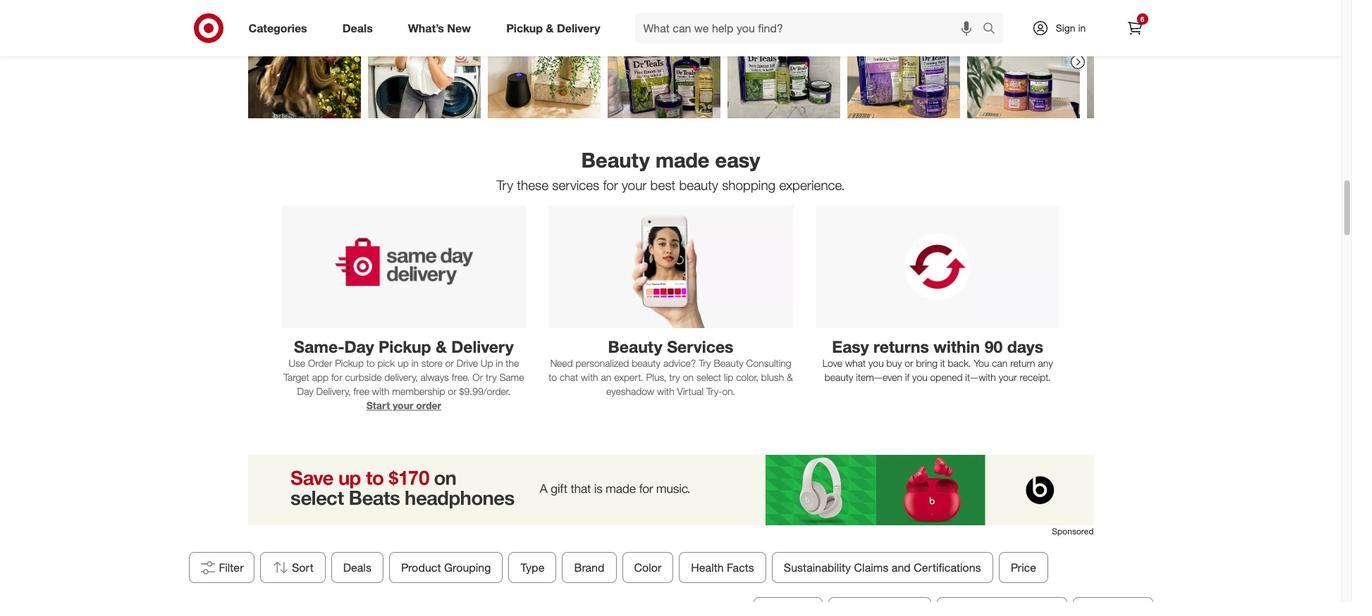 Task type: describe. For each thing, give the bounding box(es) containing it.
expert.
[[614, 372, 643, 384]]

love
[[822, 358, 842, 370]]

color
[[634, 561, 661, 575]]

store
[[421, 358, 443, 370]]

advertisement region
[[248, 456, 1094, 526]]

sustainability claims and certifications button
[[772, 552, 993, 583]]

always
[[421, 372, 449, 384]]

brand
[[574, 561, 604, 575]]

health facts button
[[679, 552, 766, 583]]

order
[[416, 400, 441, 412]]

if
[[905, 372, 910, 384]]

beauty for beauty made easy
[[581, 147, 650, 173]]

6 link
[[1119, 13, 1150, 44]]

can
[[992, 358, 1008, 370]]

price button
[[998, 552, 1048, 583]]

what's new
[[408, 21, 471, 35]]

buy
[[887, 358, 902, 370]]

1 user image by caroldeltoro image from the left
[[727, 6, 840, 118]]

or down free.
[[448, 386, 457, 398]]

filter
[[219, 561, 244, 575]]

delivery inside same-day pickup & delivery use order pickup to pick up in store or drive up in the target app for curbside delivery, always free. or try same day delivery, free with membership or $9.99/order. start your order
[[451, 337, 514, 357]]

price
[[1010, 561, 1036, 575]]

product grouping button
[[389, 552, 503, 583]]

pickup & delivery link
[[494, 13, 618, 44]]

on
[[683, 372, 694, 384]]

bring
[[916, 358, 938, 370]]

0 vertical spatial day
[[344, 337, 374, 357]]

sponsored
[[1052, 527, 1094, 537]]

made
[[656, 147, 710, 173]]

return
[[1010, 358, 1035, 370]]

or
[[473, 372, 483, 384]]

90
[[985, 337, 1003, 357]]

best
[[650, 177, 675, 193]]

blush
[[761, 372, 784, 384]]

membership
[[392, 386, 445, 398]]

order
[[308, 358, 332, 370]]

1 horizontal spatial pickup
[[379, 337, 431, 357]]

returns
[[874, 337, 929, 357]]

your inside beauty made easy try these services for your best beauty shopping experience.
[[622, 177, 647, 193]]

what's
[[408, 21, 444, 35]]

same-
[[294, 337, 344, 357]]

What can we help you find? suggestions appear below search field
[[635, 13, 986, 44]]

user image by alexandreagarza image
[[1087, 6, 1200, 118]]

shopping
[[722, 177, 776, 193]]

try inside same-day pickup & delivery use order pickup to pick up in store or drive up in the target app for curbside delivery, always free. or try same day delivery, free with membership or $9.99/order. start your order
[[486, 372, 497, 384]]

personalized
[[576, 358, 629, 370]]

sign in
[[1056, 22, 1086, 34]]

the
[[506, 358, 519, 370]]

health
[[691, 561, 724, 575]]

categories
[[249, 21, 307, 35]]

beauty inside beauty services need personalized beauty advice? try beauty consulting to chat with an expert. plus, try on select lip color, blush & eyeshadow with virtual try-on.
[[632, 358, 661, 370]]

sustainability claims and certifications
[[784, 561, 981, 575]]

what's new link
[[396, 13, 489, 44]]

services
[[667, 337, 734, 357]]

services
[[552, 177, 599, 193]]

experience.
[[779, 177, 845, 193]]

1 horizontal spatial &
[[546, 21, 554, 35]]

lip
[[724, 372, 733, 384]]

an
[[601, 372, 611, 384]]

delivery,
[[384, 372, 418, 384]]

user image by jessicamadisonhome image
[[368, 6, 480, 118]]

or inside easy returns within 90 days love what you buy or bring it back. you can return any beauty item—even if you opened it—with your receipt.
[[905, 358, 913, 370]]

beauty inside beauty made easy try these services for your best beauty shopping experience.
[[679, 177, 718, 193]]

or right store
[[445, 358, 454, 370]]

& inside same-day pickup & delivery use order pickup to pick up in store or drive up in the target app for curbside delivery, always free. or try same day delivery, free with membership or $9.99/order. start your order
[[436, 337, 447, 357]]

and
[[891, 561, 910, 575]]

health facts
[[691, 561, 754, 575]]

0 vertical spatial you
[[869, 358, 884, 370]]

try-
[[706, 386, 722, 398]]

beauty services need personalized beauty advice? try beauty consulting to chat with an expert. plus, try on select lip color, blush & eyeshadow with virtual try-on.
[[549, 337, 793, 398]]

these
[[517, 177, 549, 193]]

& inside beauty services need personalized beauty advice? try beauty consulting to chat with an expert. plus, try on select lip color, blush & eyeshadow with virtual try-on.
[[787, 372, 793, 384]]

up
[[481, 358, 493, 370]]

user image by chelseehood image
[[488, 6, 600, 118]]

for inside beauty made easy try these services for your best beauty shopping experience.
[[603, 177, 618, 193]]

2 horizontal spatial with
[[657, 386, 674, 398]]

easy
[[832, 337, 869, 357]]

eyeshadow
[[606, 386, 654, 398]]

drive
[[457, 358, 478, 370]]

brand button
[[562, 552, 616, 583]]

1 horizontal spatial delivery
[[557, 21, 600, 35]]

type
[[520, 561, 544, 575]]

facts
[[727, 561, 754, 575]]

sort button
[[260, 552, 325, 583]]

easy returns within 90 days love what you buy or bring it back. you can return any beauty item—even if you opened it—with your receipt.
[[822, 337, 1053, 384]]



Task type: locate. For each thing, give the bounding box(es) containing it.
1 vertical spatial try
[[699, 358, 711, 370]]

or
[[445, 358, 454, 370], [905, 358, 913, 370], [448, 386, 457, 398]]

beauty inside easy returns within 90 days love what you buy or bring it back. you can return any beauty item—even if you opened it—with your receipt.
[[825, 372, 853, 384]]

deals inside deals link
[[342, 21, 373, 35]]

your
[[622, 177, 647, 193], [999, 372, 1017, 384], [393, 400, 413, 412]]

beauty up 'plus,'
[[632, 358, 661, 370]]

grouping
[[444, 561, 491, 575]]

beauty down 'made'
[[679, 177, 718, 193]]

0 vertical spatial your
[[622, 177, 647, 193]]

your down 'membership'
[[393, 400, 413, 412]]

1 vertical spatial beauty
[[608, 337, 663, 357]]

or up if
[[905, 358, 913, 370]]

0 horizontal spatial try
[[497, 177, 513, 193]]

deals left what's
[[342, 21, 373, 35]]

in
[[1078, 22, 1086, 34], [411, 358, 419, 370], [496, 358, 503, 370]]

for inside same-day pickup & delivery use order pickup to pick up in store or drive up in the target app for curbside delivery, always free. or try same day delivery, free with membership or $9.99/order. start your order
[[331, 372, 342, 384]]

0 horizontal spatial with
[[372, 386, 389, 398]]

sort
[[292, 561, 313, 575]]

user image by @gabriella.ennesser image
[[248, 6, 361, 118]]

user image by juliana_lovesglam image
[[607, 6, 720, 118]]

day up curbside
[[344, 337, 374, 357]]

1 vertical spatial &
[[436, 337, 447, 357]]

0 horizontal spatial to
[[366, 358, 375, 370]]

1 horizontal spatial beauty
[[679, 177, 718, 193]]

1 vertical spatial for
[[331, 372, 342, 384]]

2 vertical spatial your
[[393, 400, 413, 412]]

0 vertical spatial deals
[[342, 21, 373, 35]]

product
[[401, 561, 441, 575]]

0 horizontal spatial your
[[393, 400, 413, 412]]

deals button
[[331, 552, 383, 583]]

beauty up expert.
[[608, 337, 663, 357]]

1 horizontal spatial day
[[344, 337, 374, 357]]

1 try from the left
[[486, 372, 497, 384]]

deals
[[342, 21, 373, 35], [343, 561, 371, 575]]

product grouping
[[401, 561, 491, 575]]

0 horizontal spatial for
[[331, 372, 342, 384]]

virtual
[[677, 386, 704, 398]]

0 vertical spatial beauty
[[581, 147, 650, 173]]

beauty made easy try these services for your best beauty shopping experience.
[[497, 147, 845, 193]]

target
[[284, 372, 309, 384]]

2 user image by caroldeltoro image from the left
[[847, 6, 960, 118]]

pickup & delivery
[[506, 21, 600, 35]]

2 vertical spatial beauty
[[825, 372, 853, 384]]

deals link
[[330, 13, 390, 44]]

try right or
[[486, 372, 497, 384]]

beauty down love
[[825, 372, 853, 384]]

free.
[[452, 372, 470, 384]]

sustainability
[[784, 561, 851, 575]]

1 horizontal spatial with
[[581, 372, 598, 384]]

2 vertical spatial beauty
[[714, 358, 744, 370]]

0 vertical spatial &
[[546, 21, 554, 35]]

beauty up services
[[581, 147, 650, 173]]

with
[[581, 372, 598, 384], [372, 386, 389, 398], [657, 386, 674, 398]]

0 horizontal spatial delivery
[[451, 337, 514, 357]]

use
[[289, 358, 305, 370]]

1 horizontal spatial try
[[669, 372, 680, 384]]

you right if
[[912, 372, 928, 384]]

need
[[550, 358, 573, 370]]

claims
[[854, 561, 888, 575]]

0 vertical spatial try
[[497, 177, 513, 193]]

it—with
[[965, 372, 996, 384]]

$9.99/order.
[[459, 386, 511, 398]]

delivery,
[[316, 386, 351, 398]]

0 horizontal spatial pickup
[[335, 358, 364, 370]]

1 vertical spatial to
[[549, 372, 557, 384]]

beauty inside beauty made easy try these services for your best beauty shopping experience.
[[581, 147, 650, 173]]

try inside beauty made easy try these services for your best beauty shopping experience.
[[497, 177, 513, 193]]

for
[[603, 177, 618, 193], [331, 372, 342, 384]]

opened
[[930, 372, 963, 384]]

0 vertical spatial beauty
[[679, 177, 718, 193]]

delivery
[[557, 21, 600, 35], [451, 337, 514, 357]]

days
[[1007, 337, 1043, 357]]

1 horizontal spatial to
[[549, 372, 557, 384]]

type button
[[508, 552, 556, 583]]

2 horizontal spatial your
[[999, 372, 1017, 384]]

1 horizontal spatial in
[[496, 358, 503, 370]]

new
[[447, 21, 471, 35]]

to inside beauty services need personalized beauty advice? try beauty consulting to chat with an expert. plus, try on select lip color, blush & eyeshadow with virtual try-on.
[[549, 372, 557, 384]]

sign
[[1056, 22, 1076, 34]]

try inside beauty services need personalized beauty advice? try beauty consulting to chat with an expert. plus, try on select lip color, blush & eyeshadow with virtual try-on.
[[699, 358, 711, 370]]

0 horizontal spatial user image by caroldeltoro image
[[727, 6, 840, 118]]

to left chat
[[549, 372, 557, 384]]

1 vertical spatial day
[[297, 386, 314, 398]]

pickup up curbside
[[335, 358, 364, 370]]

1 horizontal spatial your
[[622, 177, 647, 193]]

user image by caroldeltoro image
[[727, 6, 840, 118], [847, 6, 960, 118], [967, 6, 1080, 118]]

try
[[497, 177, 513, 193], [699, 358, 711, 370]]

1 vertical spatial beauty
[[632, 358, 661, 370]]

try inside beauty services need personalized beauty advice? try beauty consulting to chat with an expert. plus, try on select lip color, blush & eyeshadow with virtual try-on.
[[669, 372, 680, 384]]

day
[[344, 337, 374, 357], [297, 386, 314, 398]]

you up item—even
[[869, 358, 884, 370]]

app
[[312, 372, 329, 384]]

curbside
[[345, 372, 382, 384]]

plus,
[[646, 372, 666, 384]]

on.
[[722, 386, 735, 398]]

receipt.
[[1020, 372, 1051, 384]]

0 vertical spatial to
[[366, 358, 375, 370]]

to left pick
[[366, 358, 375, 370]]

deals for deals button
[[343, 561, 371, 575]]

try left 'on'
[[669, 372, 680, 384]]

easy
[[715, 147, 760, 173]]

pickup right new
[[506, 21, 543, 35]]

1 vertical spatial pickup
[[379, 337, 431, 357]]

color button
[[622, 552, 673, 583]]

day down target
[[297, 386, 314, 398]]

0 horizontal spatial you
[[869, 358, 884, 370]]

beauty up lip
[[714, 358, 744, 370]]

1 horizontal spatial try
[[699, 358, 711, 370]]

your down can
[[999, 372, 1017, 384]]

0 vertical spatial for
[[603, 177, 618, 193]]

0 horizontal spatial day
[[297, 386, 314, 398]]

deals inside deals button
[[343, 561, 371, 575]]

beauty for beauty services
[[608, 337, 663, 357]]

your inside easy returns within 90 days love what you buy or bring it back. you can return any beauty item—even if you opened it—with your receipt.
[[999, 372, 1017, 384]]

1 horizontal spatial user image by caroldeltoro image
[[847, 6, 960, 118]]

try up select at the bottom right
[[699, 358, 711, 370]]

your inside same-day pickup & delivery use order pickup to pick up in store or drive up in the target app for curbside delivery, always free. or try same day delivery, free with membership or $9.99/order. start your order
[[393, 400, 413, 412]]

0 horizontal spatial beauty
[[632, 358, 661, 370]]

for up delivery,
[[331, 372, 342, 384]]

beauty
[[679, 177, 718, 193], [632, 358, 661, 370], [825, 372, 853, 384]]

try
[[486, 372, 497, 384], [669, 372, 680, 384]]

for right services
[[603, 177, 618, 193]]

same-day pickup & delivery use order pickup to pick up in store or drive up in the target app for curbside delivery, always free. or try same day delivery, free with membership or $9.99/order. start your order
[[284, 337, 524, 412]]

with down 'plus,'
[[657, 386, 674, 398]]

any
[[1038, 358, 1053, 370]]

0 vertical spatial delivery
[[557, 21, 600, 35]]

with left an
[[581, 372, 598, 384]]

with inside same-day pickup & delivery use order pickup to pick up in store or drive up in the target app for curbside delivery, always free. or try same day delivery, free with membership or $9.99/order. start your order
[[372, 386, 389, 398]]

try left these
[[497, 177, 513, 193]]

2 try from the left
[[669, 372, 680, 384]]

deals for deals link
[[342, 21, 373, 35]]

search
[[976, 22, 1010, 36]]

categories link
[[237, 13, 325, 44]]

pick
[[377, 358, 395, 370]]

within
[[934, 337, 980, 357]]

sign in link
[[1020, 13, 1108, 44]]

item—even
[[856, 372, 902, 384]]

you
[[869, 358, 884, 370], [912, 372, 928, 384]]

pickup
[[506, 21, 543, 35], [379, 337, 431, 357], [335, 358, 364, 370]]

color,
[[736, 372, 759, 384]]

0 vertical spatial pickup
[[506, 21, 543, 35]]

1 vertical spatial your
[[999, 372, 1017, 384]]

1 vertical spatial delivery
[[451, 337, 514, 357]]

2 vertical spatial &
[[787, 372, 793, 384]]

it
[[940, 358, 945, 370]]

deals right sort
[[343, 561, 371, 575]]

2 horizontal spatial user image by caroldeltoro image
[[967, 6, 1080, 118]]

2 horizontal spatial in
[[1078, 22, 1086, 34]]

1 horizontal spatial for
[[603, 177, 618, 193]]

1 horizontal spatial you
[[912, 372, 928, 384]]

1 vertical spatial you
[[912, 372, 928, 384]]

pickup up up
[[379, 337, 431, 357]]

chat
[[560, 372, 578, 384]]

back.
[[948, 358, 971, 370]]

0 horizontal spatial try
[[486, 372, 497, 384]]

same
[[500, 372, 524, 384]]

1 vertical spatial deals
[[343, 561, 371, 575]]

2 vertical spatial pickup
[[335, 358, 364, 370]]

2 horizontal spatial beauty
[[825, 372, 853, 384]]

free
[[353, 386, 369, 398]]

beauty
[[581, 147, 650, 173], [608, 337, 663, 357], [714, 358, 744, 370]]

up
[[398, 358, 409, 370]]

search button
[[976, 13, 1010, 47]]

2 horizontal spatial pickup
[[506, 21, 543, 35]]

3 user image by caroldeltoro image from the left
[[967, 6, 1080, 118]]

select
[[696, 372, 721, 384]]

you
[[974, 358, 989, 370]]

consulting
[[746, 358, 791, 370]]

6
[[1140, 15, 1144, 23]]

your left best
[[622, 177, 647, 193]]

what
[[845, 358, 866, 370]]

to inside same-day pickup & delivery use order pickup to pick up in store or drive up in the target app for curbside delivery, always free. or try same day delivery, free with membership or $9.99/order. start your order
[[366, 358, 375, 370]]

start
[[366, 400, 390, 412]]

2 horizontal spatial &
[[787, 372, 793, 384]]

0 horizontal spatial in
[[411, 358, 419, 370]]

with up "start"
[[372, 386, 389, 398]]

0 horizontal spatial &
[[436, 337, 447, 357]]



Task type: vqa. For each thing, say whether or not it's contained in the screenshot.
Beauty associated with Beauty Services
yes



